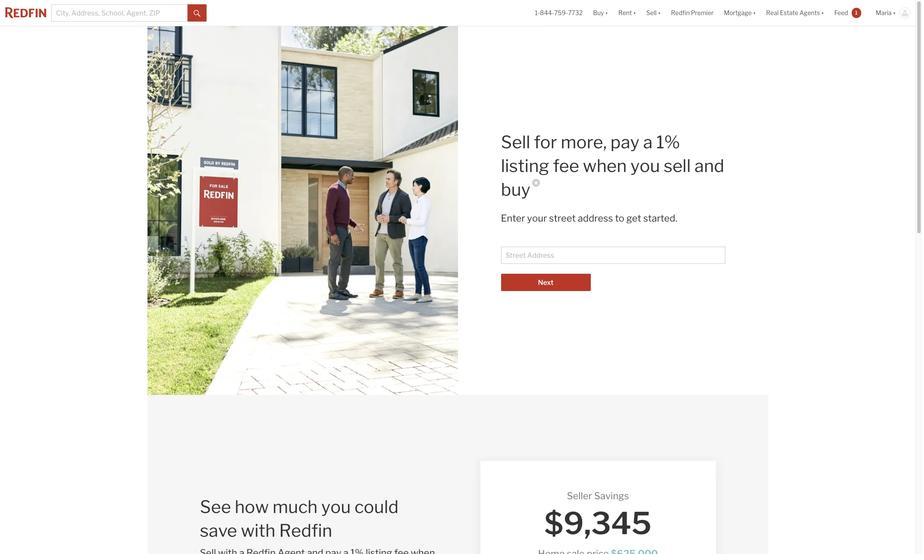 Task type: locate. For each thing, give the bounding box(es) containing it.
▾ right buy
[[606, 9, 608, 17]]

sell
[[664, 155, 691, 177]]

▾ right rent ▾
[[658, 9, 661, 17]]

redfin left premier
[[672, 9, 690, 17]]

▾
[[606, 9, 608, 17], [634, 9, 636, 17], [658, 9, 661, 17], [754, 9, 756, 17], [822, 9, 825, 17], [894, 9, 896, 17]]

3 ▾ from the left
[[658, 9, 661, 17]]

redfin premier
[[672, 9, 714, 17]]

listing
[[501, 155, 550, 177]]

1 horizontal spatial redfin
[[672, 9, 690, 17]]

1 ▾ from the left
[[606, 9, 608, 17]]

real estate agents ▾ link
[[767, 0, 825, 26]]

redfin down much
[[279, 521, 332, 542]]

see how much you could save with redfin
[[200, 497, 399, 542]]

▾ right mortgage
[[754, 9, 756, 17]]

save
[[200, 521, 237, 542]]

7732
[[568, 9, 583, 17]]

buy ▾
[[593, 9, 608, 17]]

0 vertical spatial redfin
[[672, 9, 690, 17]]

sell inside dropdown button
[[647, 9, 657, 17]]

redfin inside see how much you could save with redfin
[[279, 521, 332, 542]]

mortgage ▾ button
[[724, 0, 756, 26]]

with
[[241, 521, 276, 542]]

2 ▾ from the left
[[634, 9, 636, 17]]

0 horizontal spatial you
[[322, 497, 351, 518]]

you inside see how much you could save with redfin
[[322, 497, 351, 518]]

mortgage ▾ button
[[719, 0, 762, 26]]

▾ inside buy ▾ dropdown button
[[606, 9, 608, 17]]

▾ for buy ▾
[[606, 9, 608, 17]]

1 vertical spatial sell
[[501, 132, 531, 153]]

submit search image
[[194, 10, 201, 17]]

rent
[[619, 9, 632, 17]]

disclaimer image
[[532, 179, 540, 187]]

sell for sell ▾
[[647, 9, 657, 17]]

when
[[583, 155, 627, 177]]

1 horizontal spatial sell
[[647, 9, 657, 17]]

street
[[549, 213, 576, 224]]

agents
[[800, 9, 821, 17]]

0 vertical spatial you
[[631, 155, 660, 177]]

▾ right maria on the right top of page
[[894, 9, 896, 17]]

maria ▾
[[876, 9, 896, 17]]

5 ▾ from the left
[[822, 9, 825, 17]]

rent ▾
[[619, 9, 636, 17]]

see
[[200, 497, 231, 518]]

you
[[631, 155, 660, 177], [322, 497, 351, 518]]

seller savings $9,345
[[545, 491, 652, 542]]

1 vertical spatial redfin
[[279, 521, 332, 542]]

4 ▾ from the left
[[754, 9, 756, 17]]

how
[[235, 497, 269, 518]]

sell for more, pay
[[501, 132, 644, 153]]

more,
[[561, 132, 607, 153]]

buy ▾ button
[[593, 0, 608, 26]]

1-844-759-7732
[[535, 9, 583, 17]]

▾ inside sell ▾ dropdown button
[[658, 9, 661, 17]]

you down the a
[[631, 155, 660, 177]]

started.
[[644, 213, 678, 224]]

redfin premier button
[[666, 0, 719, 26]]

▾ for mortgage ▾
[[754, 9, 756, 17]]

next
[[538, 279, 554, 287]]

0 vertical spatial sell
[[647, 9, 657, 17]]

1 vertical spatial you
[[322, 497, 351, 518]]

redfin
[[672, 9, 690, 17], [279, 521, 332, 542]]

you left the could
[[322, 497, 351, 518]]

a
[[644, 132, 653, 153]]

0 horizontal spatial sell
[[501, 132, 531, 153]]

sell
[[647, 9, 657, 17], [501, 132, 531, 153]]

premier
[[691, 9, 714, 17]]

1 horizontal spatial you
[[631, 155, 660, 177]]

▾ inside mortgage ▾ dropdown button
[[754, 9, 756, 17]]

to
[[616, 213, 625, 224]]

sell right rent ▾
[[647, 9, 657, 17]]

▾ right agents
[[822, 9, 825, 17]]

▾ right rent
[[634, 9, 636, 17]]

rent ▾ button
[[614, 0, 642, 26]]

0 horizontal spatial redfin
[[279, 521, 332, 542]]

6 ▾ from the left
[[894, 9, 896, 17]]

sell up listing
[[501, 132, 531, 153]]

▾ inside rent ▾ dropdown button
[[634, 9, 636, 17]]

could
[[355, 497, 399, 518]]

next button
[[501, 274, 591, 291]]

rent ▾ button
[[619, 0, 636, 26]]

and
[[695, 155, 725, 177]]

sell ▾
[[647, 9, 661, 17]]

much
[[273, 497, 318, 518]]

enter
[[501, 213, 525, 224]]

City, Address, School, Agent, ZIP search field
[[51, 4, 188, 22]]



Task type: describe. For each thing, give the bounding box(es) containing it.
maria
[[876, 9, 892, 17]]

844-
[[540, 9, 555, 17]]

enter your street address to get started.
[[501, 213, 678, 224]]

buy
[[593, 9, 604, 17]]

Street Address search field
[[501, 247, 726, 264]]

759-
[[555, 9, 568, 17]]

a 1% listing fee when you sell and buy
[[501, 132, 725, 200]]

sell ▾ button
[[642, 0, 666, 26]]

$9,345
[[545, 505, 652, 542]]

fee
[[553, 155, 580, 177]]

your
[[528, 213, 547, 224]]

buy
[[501, 179, 531, 200]]

estate
[[780, 9, 799, 17]]

real estate agents ▾
[[767, 9, 825, 17]]

sell for sell for more, pay
[[501, 132, 531, 153]]

▾ for sell ▾
[[658, 9, 661, 17]]

get
[[627, 213, 642, 224]]

address
[[578, 213, 613, 224]]

1-
[[535, 9, 540, 17]]

pay
[[611, 132, 640, 153]]

1-844-759-7732 link
[[535, 9, 583, 17]]

real estate agents ▾ button
[[762, 0, 830, 26]]

savings
[[595, 491, 629, 502]]

redfin inside button
[[672, 9, 690, 17]]

mortgage
[[724, 9, 752, 17]]

you inside the a 1% listing fee when you sell and buy
[[631, 155, 660, 177]]

▾ inside 'real estate agents ▾' link
[[822, 9, 825, 17]]

buy ▾ button
[[588, 0, 614, 26]]

▾ for maria ▾
[[894, 9, 896, 17]]

seller
[[567, 491, 593, 502]]

sell ▾ button
[[647, 0, 661, 26]]

1%
[[657, 132, 681, 153]]

for
[[534, 132, 557, 153]]

▾ for rent ▾
[[634, 9, 636, 17]]

mortgage ▾
[[724, 9, 756, 17]]

1
[[856, 9, 858, 16]]

real
[[767, 9, 779, 17]]

feed
[[835, 9, 849, 17]]



Task type: vqa. For each thing, say whether or not it's contained in the screenshot.
NY Standard Operating Procedures link
no



